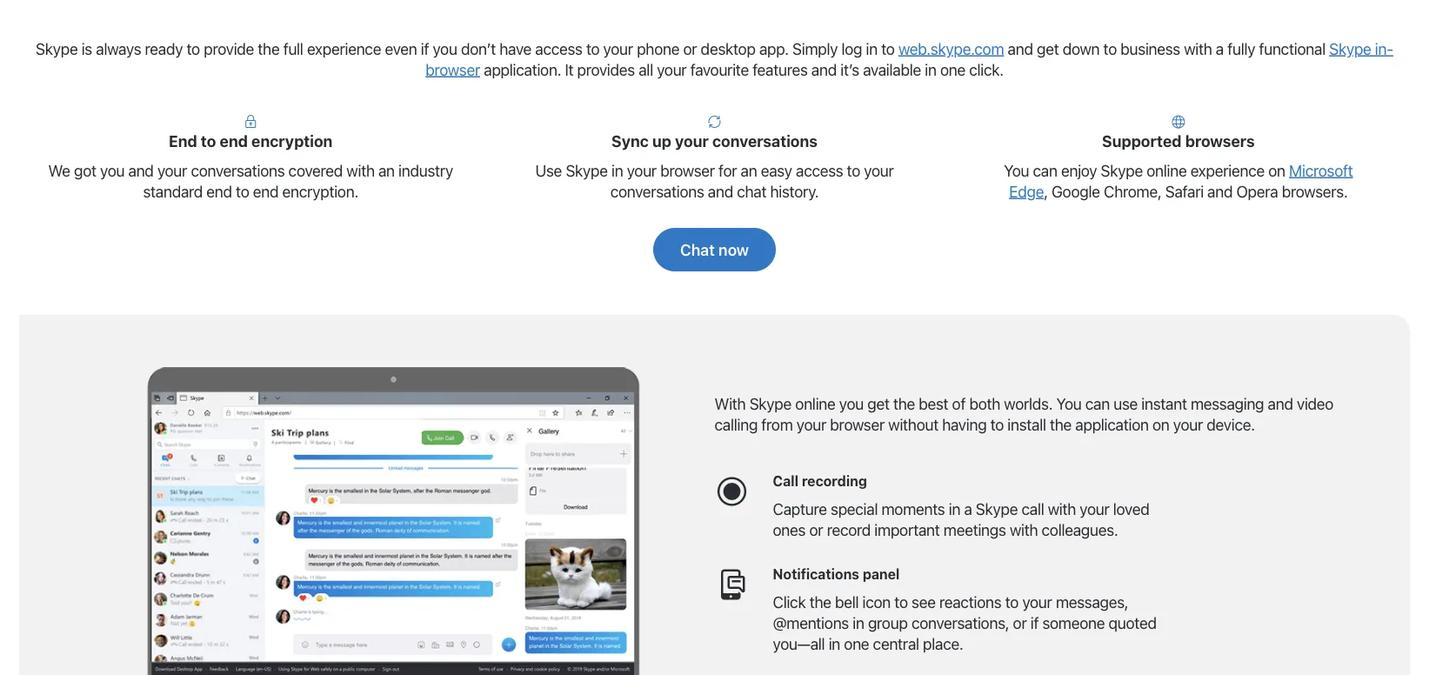 Task type: vqa. For each thing, say whether or not it's contained in the screenshot.
microsoft edge link
yes



Task type: describe. For each thing, give the bounding box(es) containing it.
application. it provides all your favourite features and it's available in one click.
[[480, 60, 1004, 79]]

0 vertical spatial or
[[683, 39, 697, 58]]

an inside use skype in your browser for an easy access to your conversations and chat history.
[[741, 161, 757, 180]]

colleagues.
[[1042, 521, 1119, 540]]

in inside use skype in your browser for an easy access to your conversations and chat history.
[[612, 161, 623, 180]]

and left down
[[1008, 39, 1033, 58]]

skype left is
[[36, 39, 78, 58]]

business
[[1121, 39, 1181, 58]]

the inside 'click the bell icon to see reactions to your messages, @mentions in group conversations, or if someone quoted you—all in one central place.'
[[810, 593, 832, 612]]

conversations inside we got you and your conversations covered with an industry standard end to end encryption.
[[191, 161, 285, 180]]

got
[[74, 161, 96, 180]]

, google chrome, safari and opera browsers.
[[1044, 182, 1348, 201]]

easy
[[761, 161, 792, 180]]

calling
[[715, 415, 758, 434]]

skype web on edge image
[[71, 367, 715, 675]]

you—all
[[773, 635, 825, 653]]

in down bell
[[853, 614, 865, 633]]

you inside with skype online you get the best of both worlds. you can use instant messaging and video calling from your browser without having to install the application on your device.
[[1057, 394, 1082, 413]]

moments
[[882, 500, 945, 519]]

end right standard
[[206, 182, 232, 201]]

 sync up your conversations
[[612, 115, 818, 150]]

video
[[1297, 394, 1334, 413]]

call
[[773, 473, 799, 489]]

important
[[875, 521, 940, 540]]

the right install
[[1050, 415, 1072, 434]]

chat
[[737, 182, 767, 201]]

use
[[1114, 394, 1138, 413]]

or inside capture special moments in a skype call with your loved ones or record important meetings with colleagues.
[[810, 521, 823, 540]]

notifications
[[773, 566, 860, 582]]

browsers.
[[1282, 182, 1348, 201]]

conversations,
[[912, 614, 1010, 633]]

we
[[48, 161, 70, 180]]

don't
[[461, 39, 496, 58]]

safari
[[1166, 182, 1204, 201]]

web.skype.com
[[899, 39, 1004, 58]]

in-
[[1376, 39, 1394, 58]]

messages,
[[1056, 593, 1129, 612]]

both
[[970, 394, 1001, 413]]

your inside we got you and your conversations covered with an industry standard end to end encryption.
[[157, 161, 187, 180]]

use skype in your browser for an easy access to your conversations and chat history.
[[536, 161, 894, 201]]

in inside capture special moments in a skype call with your loved ones or record important meetings with colleagues.
[[949, 500, 961, 519]]

device.
[[1207, 415, 1255, 434]]

loved
[[1114, 500, 1150, 519]]

browser inside with skype online you get the best of both worlds. you can use instant messaging and video calling from your browser without having to install the application on your device.
[[830, 415, 885, 434]]


[[715, 474, 750, 509]]

to up provides
[[586, 39, 600, 58]]

up
[[653, 131, 672, 150]]

standard
[[143, 182, 203, 201]]

skype up chrome,
[[1101, 161, 1143, 180]]

1 vertical spatial experience
[[1191, 161, 1265, 180]]

end left encryption.
[[253, 182, 279, 201]]

to right reactions
[[1006, 593, 1019, 612]]

browser inside skype in- browser
[[426, 60, 480, 79]]


[[244, 115, 258, 129]]

1 horizontal spatial online
[[1147, 161, 1187, 180]]

your inside 'click the bell icon to see reactions to your messages, @mentions in group conversations, or if someone quoted you—all in one central place.'
[[1023, 593, 1053, 612]]

from
[[762, 415, 793, 434]]

end
[[169, 131, 197, 150]]

if inside 'click the bell icon to see reactions to your messages, @mentions in group conversations, or if someone quoted you—all in one central place.'
[[1031, 614, 1039, 633]]

see
[[912, 593, 936, 612]]

use
[[536, 161, 562, 180]]

simply
[[793, 39, 838, 58]]

icon
[[863, 593, 891, 612]]

microsoft edge link
[[1010, 161, 1354, 201]]

quoted
[[1109, 614, 1157, 633]]

notifications panel
[[773, 566, 900, 582]]

microsoft
[[1290, 161, 1354, 180]]

ones
[[773, 521, 806, 540]]

application.
[[484, 60, 561, 79]]

click
[[773, 593, 806, 612]]

call
[[1022, 500, 1045, 519]]

we got you and your conversations covered with an industry standard end to end encryption.
[[48, 161, 453, 201]]

chat now
[[680, 240, 749, 259]]

phone
[[637, 39, 680, 58]]

skype is always ready to provide the full experience even if you don't have access to your phone or desktop app. simply log in to web.skype.com and get down to business with a fully functional
[[36, 39, 1330, 58]]

have
[[500, 39, 532, 58]]

browser inside use skype in your browser for an easy access to your conversations and chat history.
[[661, 161, 715, 180]]

skype inside skype in- browser
[[1330, 39, 1372, 58]]

click the bell icon to see reactions to your messages, @mentions in group conversations, or if someone quoted you—all in one central place.
[[773, 593, 1157, 653]]

capture special moments in a skype call with your loved ones or record important meetings with colleagues.
[[773, 500, 1150, 540]]

is
[[82, 39, 92, 58]]

covered
[[289, 161, 343, 180]]

full
[[283, 39, 303, 58]]

with skype online you get the best of both worlds. you can use instant messaging and video calling from your browser without having to install the application on your device.
[[715, 394, 1334, 434]]

to inside we got you and your conversations covered with an industry standard end to end encryption.
[[236, 182, 249, 201]]

get inside with skype online you get the best of both worlds. you can use instant messaging and video calling from your browser without having to install the application on your device.
[[868, 394, 890, 413]]

conversations inside  sync up your conversations
[[713, 131, 818, 150]]

1 horizontal spatial get
[[1037, 39, 1059, 58]]

now
[[719, 240, 749, 259]]

it
[[565, 60, 574, 79]]

skype inside with skype online you get the best of both worlds. you can use instant messaging and video calling from your browser without having to install the application on your device.
[[750, 394, 792, 413]]

encryption
[[252, 131, 333, 150]]

history.
[[771, 182, 819, 201]]

central
[[873, 635, 920, 653]]

recording
[[802, 473, 867, 489]]

you can enjoy skype online experience on
[[1004, 161, 1290, 180]]

your inside  sync up your conversations
[[675, 131, 709, 150]]

to right ready on the left of page
[[187, 39, 200, 58]]

industry
[[399, 161, 453, 180]]

install
[[1008, 415, 1047, 434]]

it's
[[841, 60, 860, 79]]

one inside 'click the bell icon to see reactions to your messages, @mentions in group conversations, or if someone quoted you—all in one central place.'
[[844, 635, 870, 653]]

online inside with skype online you get the best of both worlds. you can use instant messaging and video calling from your browser without having to install the application on your device.
[[796, 394, 836, 413]]


[[1172, 115, 1186, 129]]

supported
[[1102, 131, 1182, 150]]

 end to end encryption
[[169, 115, 333, 150]]

and inside with skype online you get the best of both worlds. you can use instant messaging and video calling from your browser without having to install the application on your device.
[[1268, 394, 1294, 413]]

group
[[868, 614, 908, 633]]

place.
[[923, 635, 964, 653]]



Task type: locate. For each thing, give the bounding box(es) containing it.
an inside we got you and your conversations covered with an industry standard end to end encryption.
[[378, 161, 395, 180]]

skype inside capture special moments in a skype call with your loved ones or record important meetings with colleagues.
[[976, 500, 1018, 519]]

instant
[[1142, 394, 1187, 413]]

to inside with skype online you get the best of both worlds. you can use instant messaging and video calling from your browser without having to install the application on your device.
[[991, 415, 1004, 434]]

1 vertical spatial conversations
[[191, 161, 285, 180]]

and
[[1008, 39, 1033, 58], [812, 60, 837, 79], [128, 161, 154, 180], [708, 182, 734, 201], [1208, 182, 1233, 201], [1268, 394, 1294, 413]]

2 horizontal spatial conversations
[[713, 131, 818, 150]]

skype in- browser
[[426, 39, 1394, 79]]

0 vertical spatial on
[[1269, 161, 1286, 180]]

chrome,
[[1104, 182, 1162, 201]]

conversations inside use skype in your browser for an easy access to your conversations and chat history.
[[611, 182, 704, 201]]

2 vertical spatial you
[[839, 394, 864, 413]]

you up edge
[[1004, 161, 1030, 180]]

0 horizontal spatial you
[[100, 161, 125, 180]]

0 horizontal spatial online
[[796, 394, 836, 413]]

, google
[[1044, 182, 1101, 201]]

1 horizontal spatial you
[[433, 39, 457, 58]]

skype left in-
[[1330, 39, 1372, 58]]

1 vertical spatial on
[[1153, 415, 1170, 434]]

click.
[[970, 60, 1004, 79]]

in up meetings
[[949, 500, 961, 519]]

messaging
[[1191, 394, 1265, 413]]


[[708, 115, 722, 129]]

1 vertical spatial browser
[[661, 161, 715, 180]]

on inside with skype online you get the best of both worlds. you can use instant messaging and video calling from your browser without having to install the application on your device.
[[1153, 415, 1170, 434]]

provide
[[204, 39, 254, 58]]

chat now link
[[653, 228, 776, 271]]

access
[[535, 39, 583, 58], [796, 161, 843, 180]]

can
[[1033, 161, 1058, 180], [1086, 394, 1110, 413]]

you inside we got you and your conversations covered with an industry standard end to end encryption.
[[100, 161, 125, 180]]

1 horizontal spatial if
[[1031, 614, 1039, 633]]

0 vertical spatial you
[[1004, 161, 1030, 180]]

0 vertical spatial if
[[421, 39, 429, 58]]

reactions
[[940, 593, 1002, 612]]

the up without
[[894, 394, 915, 413]]

in down the sync
[[612, 161, 623, 180]]

access inside use skype in your browser for an easy access to your conversations and chat history.
[[796, 161, 843, 180]]

with inside we got you and your conversations covered with an industry standard end to end encryption.
[[347, 161, 375, 180]]

skype inside use skype in your browser for an easy access to your conversations and chat history.
[[566, 161, 608, 180]]

2 vertical spatial or
[[1013, 614, 1027, 633]]

0 horizontal spatial on
[[1153, 415, 1170, 434]]

and up standard
[[128, 161, 154, 180]]

0 vertical spatial you
[[433, 39, 457, 58]]

to down " end to end encryption"
[[236, 182, 249, 201]]

if left someone
[[1031, 614, 1039, 633]]

you up recording at the bottom of the page
[[839, 394, 864, 413]]

conversations down up
[[611, 182, 704, 201]]

0 horizontal spatial browser
[[426, 60, 480, 79]]

or left someone
[[1013, 614, 1027, 633]]

to inside " end to end encryption"
[[201, 131, 216, 150]]

to left see
[[895, 593, 908, 612]]

the left full
[[258, 39, 280, 58]]

0 horizontal spatial experience
[[307, 39, 381, 58]]

get
[[1037, 39, 1059, 58], [868, 394, 890, 413]]

conversations
[[713, 131, 818, 150], [191, 161, 285, 180], [611, 182, 704, 201]]

you right worlds.
[[1057, 394, 1082, 413]]

edge
[[1010, 182, 1044, 201]]

and down for
[[708, 182, 734, 201]]

2 an from the left
[[741, 161, 757, 180]]

0 vertical spatial can
[[1033, 161, 1058, 180]]

1 horizontal spatial an
[[741, 161, 757, 180]]

browser left without
[[830, 415, 885, 434]]

sync
[[612, 131, 649, 150]]

web.skype.com link
[[899, 39, 1004, 58]]

1 horizontal spatial access
[[796, 161, 843, 180]]

one
[[941, 60, 966, 79], [844, 635, 870, 653]]

access up history.
[[796, 161, 843, 180]]

0 horizontal spatial can
[[1033, 161, 1058, 180]]

2 horizontal spatial you
[[839, 394, 864, 413]]

a inside capture special moments in a skype call with your loved ones or record important meetings with colleagues.
[[964, 500, 972, 519]]

experience right full
[[307, 39, 381, 58]]

access up it
[[535, 39, 583, 58]]

app.
[[760, 39, 789, 58]]

@mentions
[[773, 614, 849, 633]]

and down 'simply'
[[812, 60, 837, 79]]

an left industry
[[378, 161, 395, 180]]

1 horizontal spatial conversations
[[611, 182, 704, 201]]

experience
[[307, 39, 381, 58], [1191, 161, 1265, 180]]

if
[[421, 39, 429, 58], [1031, 614, 1039, 633]]

to right down
[[1104, 39, 1117, 58]]

0 horizontal spatial a
[[964, 500, 972, 519]]

1 horizontal spatial one
[[941, 60, 966, 79]]

skype in- browser link
[[426, 39, 1394, 79]]

chat
[[680, 240, 715, 259]]

the
[[258, 39, 280, 58], [894, 394, 915, 413], [1050, 415, 1072, 434], [810, 593, 832, 612]]

the up @mentions
[[810, 593, 832, 612]]

1 horizontal spatial you
[[1057, 394, 1082, 413]]

favourite
[[691, 60, 749, 79]]

0 horizontal spatial you
[[1004, 161, 1030, 180]]

1 horizontal spatial on
[[1269, 161, 1286, 180]]

you left "don't"
[[433, 39, 457, 58]]

end down 
[[220, 131, 248, 150]]

0 vertical spatial browser
[[426, 60, 480, 79]]

features
[[753, 60, 808, 79]]

an up chat
[[741, 161, 757, 180]]

with down the call
[[1010, 521, 1038, 540]]

experience down browsers
[[1191, 161, 1265, 180]]

bell
[[835, 593, 859, 612]]

1 vertical spatial access
[[796, 161, 843, 180]]

and inside we got you and your conversations covered with an industry standard end to end encryption.
[[128, 161, 154, 180]]

to right end
[[201, 131, 216, 150]]

1 vertical spatial or
[[810, 521, 823, 540]]

ready
[[145, 39, 183, 58]]

fully
[[1228, 39, 1256, 58]]

 supported browsers
[[1102, 115, 1255, 150]]

conversations up easy at the right top
[[713, 131, 818, 150]]

panel
[[863, 566, 900, 582]]

1 vertical spatial you
[[1057, 394, 1082, 413]]

meetings
[[944, 521, 1006, 540]]

can up edge
[[1033, 161, 1058, 180]]

with up colleagues.
[[1048, 500, 1076, 519]]

worlds.
[[1004, 394, 1053, 413]]

can up application
[[1086, 394, 1110, 413]]

desktop
[[701, 39, 756, 58]]

end
[[220, 131, 248, 150], [206, 182, 232, 201], [253, 182, 279, 201]]

a left fully on the right of the page
[[1216, 39, 1224, 58]]

2 horizontal spatial or
[[1013, 614, 1027, 633]]

1 vertical spatial get
[[868, 394, 890, 413]]

provides
[[577, 60, 635, 79]]

a up meetings
[[964, 500, 972, 519]]

on down instant
[[1153, 415, 1170, 434]]

0 horizontal spatial an
[[378, 161, 395, 180]]

enjoy
[[1062, 161, 1098, 180]]

2 horizontal spatial browser
[[830, 415, 885, 434]]

get left down
[[1037, 39, 1059, 58]]

1 horizontal spatial experience
[[1191, 161, 1265, 180]]

functional
[[1259, 39, 1326, 58]]

with
[[715, 394, 746, 413]]

or inside 'click the bell icon to see reactions to your messages, @mentions in group conversations, or if someone quoted you—all in one central place.'
[[1013, 614, 1027, 633]]

1 vertical spatial one
[[844, 635, 870, 653]]

1 vertical spatial if
[[1031, 614, 1039, 633]]

in right log
[[866, 39, 878, 58]]

browser down "don't"
[[426, 60, 480, 79]]

0 horizontal spatial or
[[683, 39, 697, 58]]

on up opera
[[1269, 161, 1286, 180]]

log
[[842, 39, 863, 58]]

2 vertical spatial conversations
[[611, 182, 704, 201]]

skype right use
[[566, 161, 608, 180]]

one down the web.skype.com
[[941, 60, 966, 79]]

0 vertical spatial online
[[1147, 161, 1187, 180]]

if right the even
[[421, 39, 429, 58]]

or down capture
[[810, 521, 823, 540]]

0 vertical spatial one
[[941, 60, 966, 79]]

or
[[683, 39, 697, 58], [810, 521, 823, 540], [1013, 614, 1027, 633]]

without
[[889, 415, 939, 434]]

in down web.skype.com link
[[925, 60, 937, 79]]

browser
[[426, 60, 480, 79], [661, 161, 715, 180], [830, 415, 885, 434]]

skype up meetings
[[976, 500, 1018, 519]]

2 vertical spatial browser
[[830, 415, 885, 434]]

0 vertical spatial get
[[1037, 39, 1059, 58]]

one down group
[[844, 635, 870, 653]]

to down the both
[[991, 415, 1004, 434]]

call recording
[[773, 473, 867, 489]]

and right safari at the top of the page
[[1208, 182, 1233, 201]]

record
[[827, 521, 871, 540]]

1 vertical spatial can
[[1086, 394, 1110, 413]]

with right covered
[[347, 161, 375, 180]]

1 horizontal spatial browser
[[661, 161, 715, 180]]

1 horizontal spatial a
[[1216, 39, 1224, 58]]

someone
[[1043, 614, 1105, 633]]

0 vertical spatial experience
[[307, 39, 381, 58]]

end inside " end to end encryption"
[[220, 131, 248, 150]]

with left fully on the right of the page
[[1184, 39, 1213, 58]]

skype up from
[[750, 394, 792, 413]]

and left video
[[1268, 394, 1294, 413]]

1 vertical spatial online
[[796, 394, 836, 413]]

conversations down " end to end encryption"
[[191, 161, 285, 180]]

available
[[863, 60, 921, 79]]

in down @mentions
[[829, 635, 841, 653]]

0 horizontal spatial if
[[421, 39, 429, 58]]

best
[[919, 394, 949, 413]]

in
[[866, 39, 878, 58], [925, 60, 937, 79], [612, 161, 623, 180], [949, 500, 961, 519], [853, 614, 865, 633], [829, 635, 841, 653]]

0 horizontal spatial conversations
[[191, 161, 285, 180]]

browser down up
[[661, 161, 715, 180]]

you inside with skype online you get the best of both worlds. you can use instant messaging and video calling from your browser without having to install the application on your device.
[[839, 394, 864, 413]]

get up without
[[868, 394, 890, 413]]

1 horizontal spatial can
[[1086, 394, 1110, 413]]

0 vertical spatial a
[[1216, 39, 1224, 58]]

1 an from the left
[[378, 161, 395, 180]]

skype
[[36, 39, 78, 58], [1330, 39, 1372, 58], [566, 161, 608, 180], [1101, 161, 1143, 180], [750, 394, 792, 413], [976, 500, 1018, 519]]

you right got
[[100, 161, 125, 180]]

to inside use skype in your browser for an easy access to your conversations and chat history.
[[847, 161, 861, 180]]

0 vertical spatial conversations
[[713, 131, 818, 150]]

for
[[719, 161, 737, 180]]

1 vertical spatial you
[[100, 161, 125, 180]]

your inside capture special moments in a skype call with your loved ones or record important meetings with colleagues.
[[1080, 500, 1110, 519]]

online up safari at the top of the page
[[1147, 161, 1187, 180]]


[[715, 567, 750, 602]]

0 horizontal spatial get
[[868, 394, 890, 413]]

or right phone
[[683, 39, 697, 58]]

can inside with skype online you get the best of both worlds. you can use instant messaging and video calling from your browser without having to install the application on your device.
[[1086, 394, 1110, 413]]

and inside use skype in your browser for an easy access to your conversations and chat history.
[[708, 182, 734, 201]]

0 horizontal spatial one
[[844, 635, 870, 653]]

1 horizontal spatial or
[[810, 521, 823, 540]]

opera
[[1237, 182, 1279, 201]]

you
[[1004, 161, 1030, 180], [1057, 394, 1082, 413]]

1 vertical spatial a
[[964, 500, 972, 519]]

0 horizontal spatial access
[[535, 39, 583, 58]]

0 vertical spatial access
[[535, 39, 583, 58]]

online up call recording in the right of the page
[[796, 394, 836, 413]]

to right easy at the right top
[[847, 161, 861, 180]]

to up available
[[882, 39, 895, 58]]

a
[[1216, 39, 1224, 58], [964, 500, 972, 519]]

online
[[1147, 161, 1187, 180], [796, 394, 836, 413]]



